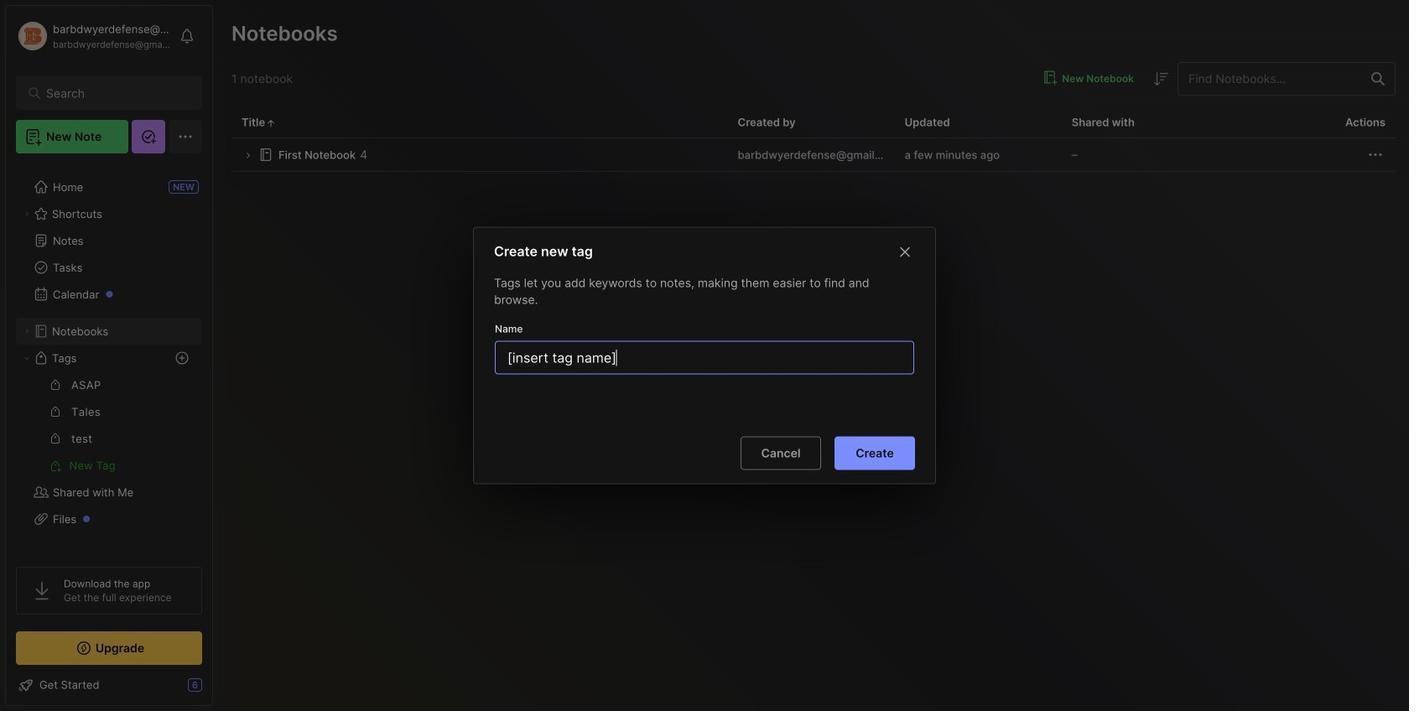 Task type: describe. For each thing, give the bounding box(es) containing it.
Find Notebooks… text field
[[1178, 65, 1361, 93]]

main element
[[0, 0, 218, 711]]

expand notebooks image
[[22, 326, 32, 336]]

Search text field
[[46, 86, 180, 101]]

group inside tree
[[16, 372, 201, 479]]

none search field inside main "element"
[[46, 83, 180, 103]]

tree inside main "element"
[[6, 164, 212, 569]]



Task type: locate. For each thing, give the bounding box(es) containing it.
Tag name text field
[[506, 342, 907, 374]]

row
[[231, 138, 1396, 172]]

None search field
[[46, 83, 180, 103]]

group
[[16, 372, 201, 479]]

expand tags image
[[22, 353, 32, 363]]

close image
[[895, 242, 915, 262]]

tree
[[6, 164, 212, 569]]



Task type: vqa. For each thing, say whether or not it's contained in the screenshot.
Main element
yes



